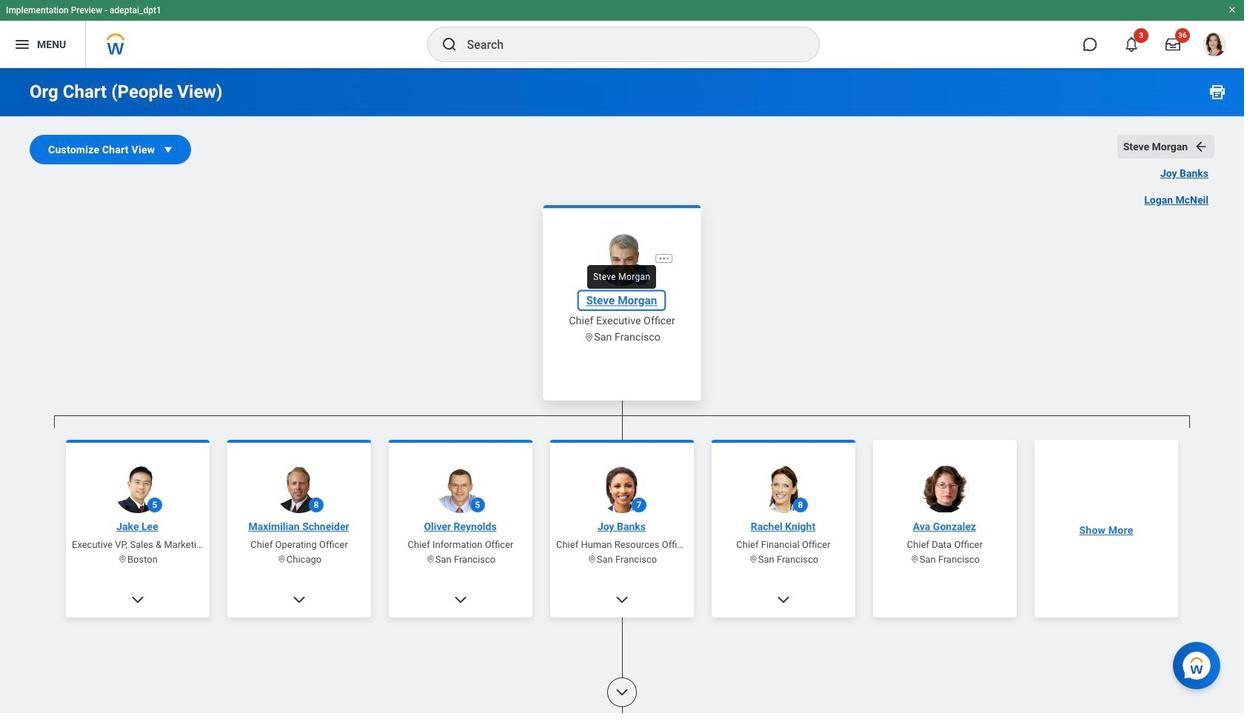 Task type: locate. For each thing, give the bounding box(es) containing it.
chevron down image
[[292, 592, 307, 607], [453, 592, 468, 607], [615, 685, 629, 700]]

0 horizontal spatial location image
[[277, 555, 286, 564]]

chevron down image
[[130, 592, 145, 607], [615, 592, 629, 607]]

banner
[[0, 0, 1244, 68]]

location image
[[584, 331, 594, 342], [118, 555, 127, 564], [426, 555, 435, 564], [587, 555, 597, 564], [749, 555, 758, 564]]

close environment banner image
[[1228, 5, 1237, 14]]

inbox large image
[[1166, 37, 1180, 52]]

search image
[[440, 36, 458, 53]]

tooltip
[[584, 262, 659, 292]]

notifications large image
[[1124, 37, 1139, 52]]

caret down image
[[161, 142, 176, 157]]

2 chevron down image from the left
[[615, 592, 629, 607]]

1 horizontal spatial location image
[[910, 555, 920, 564]]

Search Workday  search field
[[467, 28, 788, 61]]

0 horizontal spatial chevron down image
[[130, 592, 145, 607]]

location image
[[277, 555, 286, 564], [910, 555, 920, 564]]

0 horizontal spatial chevron down image
[[292, 592, 307, 607]]

arrow left image
[[1194, 139, 1209, 154]]

1 chevron down image from the left
[[130, 592, 145, 607]]

1 horizontal spatial chevron down image
[[615, 592, 629, 607]]

main content
[[0, 4, 1244, 713]]



Task type: vqa. For each thing, say whether or not it's contained in the screenshot.
ARROW LEFT image
yes



Task type: describe. For each thing, give the bounding box(es) containing it.
2 horizontal spatial chevron down image
[[615, 685, 629, 700]]

profile logan mcneil image
[[1203, 33, 1226, 59]]

steve morgan, steve morgan, 9 direct reports element
[[54, 428, 1190, 713]]

1 location image from the left
[[277, 555, 286, 564]]

1 horizontal spatial chevron down image
[[453, 592, 468, 607]]

2 location image from the left
[[910, 555, 920, 564]]

print org chart image
[[1209, 83, 1226, 101]]

related actions image
[[658, 252, 670, 264]]

justify image
[[13, 36, 31, 53]]



